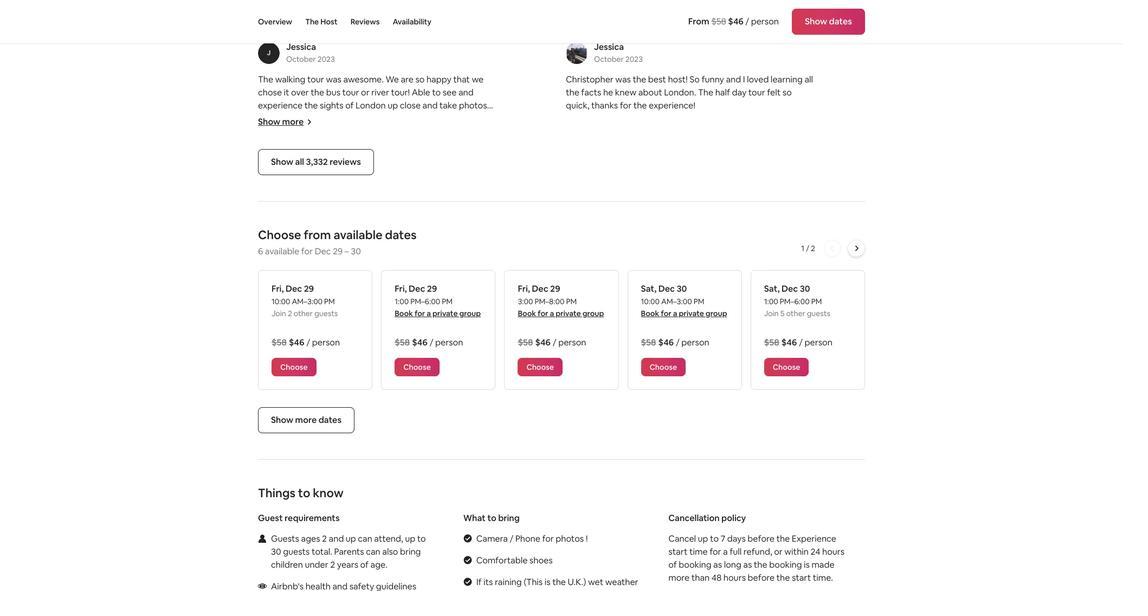 Task type: vqa. For each thing, say whether or not it's contained in the screenshot.
Was
yes



Task type: locate. For each thing, give the bounding box(es) containing it.
3 fri, from the left
[[518, 283, 530, 294]]

more inside the cancel up to 7 days before the experience start time for a full refund, or within 24 hours of booking as long as the booking is made more than 48 hours before the start time.
[[669, 572, 690, 584]]

available down choose
[[265, 246, 300, 257]]

1 horizontal spatial jessica image
[[566, 42, 588, 64]]

or down awesome.
[[361, 87, 370, 98]]

$58 $46 / person down the fri, dec 29 10:00 am–3:00 pm join 2 other guests
[[272, 337, 340, 348]]

2 10:00 from the left
[[641, 297, 660, 306]]

2 join from the left
[[765, 309, 779, 318]]

fri, dec 29 1:00 pm–6:00 pm book for a private group
[[395, 283, 481, 318]]

before
[[748, 533, 775, 545], [748, 572, 775, 584]]

1 horizontal spatial photos
[[556, 533, 584, 545]]

or inside the walking tour was awesome. we are so happy that we chose it over the bus tour or river tour!  able to see and experience the sights of london up close and take photos with ease without feeling rushed past. the time flew by and our guide cleo was personable and very knowledgeable. would recommend this tour to everyone.
[[361, 87, 370, 98]]

5 $58 $46 / person from the left
[[765, 337, 833, 348]]

0 vertical spatial start
[[669, 546, 688, 558]]

1 horizontal spatial available
[[334, 227, 383, 242]]

booking
[[679, 559, 712, 571], [770, 559, 802, 571]]

0 horizontal spatial am–3:00
[[292, 297, 323, 306]]

/ down sat, dec 30 10:00 am–3:00 pm book for a private group
[[676, 337, 680, 348]]

1 vertical spatial show more button
[[258, 116, 313, 127]]

the left host in the left of the page
[[305, 17, 319, 27]]

1 horizontal spatial group
[[583, 309, 604, 318]]

and left i
[[726, 74, 742, 85]]

0 horizontal spatial all
[[295, 156, 304, 168]]

fri, inside fri, dec 29 3:00 pm–8:00 pm book for a private group
[[518, 283, 530, 294]]

29 inside the fri, dec 29 1:00 pm–6:00 pm book for a private group
[[427, 283, 437, 294]]

sights
[[320, 100, 344, 111]]

dec for fri, dec 29 1:00 pm–6:00 pm book for a private group
[[409, 283, 425, 294]]

years
[[337, 559, 359, 571]]

jessica image up christopher
[[566, 42, 588, 64]]

1 horizontal spatial of
[[360, 559, 369, 571]]

2 book from the left
[[518, 309, 536, 318]]

1 horizontal spatial private
[[556, 309, 581, 318]]

guests for sat, dec 30
[[807, 309, 831, 318]]

group inside the fri, dec 29 1:00 pm–6:00 pm book for a private group
[[460, 309, 481, 318]]

am–3:00 inside the fri, dec 29 10:00 am–3:00 pm join 2 other guests
[[292, 297, 323, 306]]

0 horizontal spatial group
[[460, 309, 481, 318]]

0 horizontal spatial 10:00
[[272, 297, 290, 306]]

0 vertical spatial photos
[[459, 100, 487, 111]]

up left 7 on the bottom right
[[698, 533, 709, 545]]

or inside the cancel up to 7 days before the experience start time for a full refund, or within 24 hours of booking as long as the booking is made more than 48 hours before the start time.
[[775, 546, 783, 558]]

fri, for fri, dec 29 1:00 pm–6:00 pm book for a private group
[[395, 283, 407, 294]]

more
[[282, 9, 304, 20], [282, 116, 304, 127], [295, 414, 317, 426], [669, 572, 690, 584]]

$58 $46 / person for fri, dec 29 10:00 am–3:00 pm join 2 other guests
[[272, 337, 340, 348]]

(this
[[524, 577, 543, 588]]

available up –
[[334, 227, 383, 242]]

was
[[326, 74, 342, 85], [616, 74, 631, 85], [318, 126, 334, 137]]

the down close
[[411, 113, 426, 124]]

as up the 48
[[714, 559, 723, 571]]

start left time. on the bottom of the page
[[792, 572, 811, 584]]

the up within
[[777, 533, 790, 545]]

2 before from the top
[[748, 572, 775, 584]]

2023 up knew at the right top
[[626, 54, 643, 64]]

loved
[[747, 74, 769, 85]]

hours up made at the right bottom of page
[[823, 546, 845, 558]]

can up age.
[[366, 546, 381, 558]]

0 vertical spatial before
[[748, 533, 775, 545]]

1 jessica from the left
[[286, 41, 316, 53]]

0 horizontal spatial so
[[416, 74, 425, 85]]

0 horizontal spatial other
[[294, 309, 313, 318]]

$46 for fri, dec 29 10:00 am–3:00 pm join 2 other guests
[[289, 337, 305, 348]]

fri, dec 29 3:00 pm–8:00 pm book for a private group
[[518, 283, 604, 318]]

2 jessica october 2023 from the left
[[594, 41, 643, 64]]

1:00 inside the fri, dec 29 1:00 pm–6:00 pm book for a private group
[[395, 297, 409, 306]]

1 sat, from the left
[[641, 283, 657, 294]]

personable
[[336, 126, 380, 137]]

2 1:00 from the left
[[765, 297, 779, 306]]

1 horizontal spatial sat,
[[765, 283, 780, 294]]

policy
[[722, 513, 746, 524]]

bring inside guests ages 2 and up can attend, up to 30 guests total. parents can also bring children under 2 years of age.
[[400, 546, 421, 558]]

wet
[[588, 577, 604, 588]]

2 vertical spatial dates
[[319, 414, 342, 426]]

time down take
[[428, 113, 446, 124]]

bring up camera
[[499, 513, 520, 524]]

$58 $46 / person down the 5
[[765, 337, 833, 348]]

was up bus
[[326, 74, 342, 85]]

1 vertical spatial can
[[366, 546, 381, 558]]

1 horizontal spatial jessica
[[594, 41, 624, 53]]

can up 'parents'
[[358, 533, 373, 545]]

1 horizontal spatial hours
[[823, 546, 845, 558]]

sat, for sat, dec 30 1:00 pm–6:00 pm join 5 other guests
[[765, 283, 780, 294]]

2 private from the left
[[556, 309, 581, 318]]

is right (this at the bottom of page
[[545, 577, 551, 588]]

jessica october 2023 down the host
[[286, 41, 335, 64]]

3 book from the left
[[641, 309, 660, 318]]

1 horizontal spatial time
[[690, 546, 708, 558]]

guests inside sat, dec 30 1:00 pm–6:00 pm join 5 other guests
[[807, 309, 831, 318]]

0 horizontal spatial of
[[346, 100, 354, 111]]

3,332
[[306, 156, 328, 168]]

1 horizontal spatial or
[[775, 546, 783, 558]]

for inside the cancel up to 7 days before the experience start time for a full refund, or within 24 hours of booking as long as the booking is made more than 48 hours before the start time.
[[710, 546, 722, 558]]

october up walking
[[286, 54, 316, 64]]

3 group from the left
[[706, 309, 728, 318]]

2 other from the left
[[787, 309, 806, 318]]

2 horizontal spatial of
[[669, 559, 677, 571]]

october
[[286, 54, 316, 64], [594, 54, 624, 64]]

pm–6:00 for 30
[[780, 297, 810, 306]]

1 vertical spatial so
[[783, 87, 792, 98]]

full
[[730, 546, 742, 558]]

$46 down the 5
[[782, 337, 797, 348]]

1 pm from the left
[[324, 297, 335, 306]]

$46 down the fri, dec 29 10:00 am–3:00 pm join 2 other guests
[[289, 337, 305, 348]]

guests inside guests ages 2 and up can attend, up to 30 guests total. parents can also bring children under 2 years of age.
[[283, 546, 310, 558]]

knowledgeable.
[[418, 126, 482, 137]]

time inside the walking tour was awesome. we are so happy that we chose it over the bus tour or river tour!  able to see and experience the sights of london up close and take photos with ease without feeling rushed past. the time flew by and our guide cleo was personable and very knowledgeable. would recommend this tour to everyone.
[[428, 113, 446, 124]]

its
[[484, 577, 493, 588]]

for inside sat, dec 30 10:00 am–3:00 pm book for a private group
[[661, 309, 672, 318]]

list
[[254, 0, 870, 150]]

$46 for fri, dec 29 3:00 pm–8:00 pm book for a private group
[[536, 337, 551, 348]]

3 private from the left
[[679, 309, 704, 318]]

is inside if its raining (this is the u.k.) wet weather gear
[[545, 577, 551, 588]]

dec for sat, dec 30 1:00 pm–6:00 pm join 5 other guests
[[782, 283, 799, 294]]

$46 right from
[[729, 16, 744, 27]]

1 vertical spatial show more
[[258, 116, 304, 127]]

bring right also
[[400, 546, 421, 558]]

0 vertical spatial time
[[428, 113, 446, 124]]

/ right from
[[746, 16, 750, 27]]

if
[[477, 577, 482, 588]]

was inside christopher was the best host! so funny and i loved learning all the facts he knew about london. the half day tour felt so quick, thanks for the experience!
[[616, 74, 631, 85]]

0 horizontal spatial jessica
[[286, 41, 316, 53]]

person for fri, dec 29 1:00 pm–6:00 pm book for a private group
[[436, 337, 463, 348]]

jessica image
[[258, 42, 280, 64], [566, 42, 588, 64]]

time
[[428, 113, 446, 124], [690, 546, 708, 558]]

all inside christopher was the best host! so funny and i loved learning all the facts he knew about london. the half day tour felt so quick, thanks for the experience!
[[805, 74, 814, 85]]

dec inside sat, dec 30 10:00 am–3:00 pm book for a private group
[[659, 283, 675, 294]]

parents
[[334, 546, 364, 558]]

/
[[746, 16, 750, 27], [807, 244, 810, 253], [307, 337, 310, 348], [430, 337, 434, 348], [553, 337, 557, 348], [676, 337, 680, 348], [800, 337, 803, 348], [510, 533, 514, 545]]

0 horizontal spatial as
[[714, 559, 723, 571]]

7
[[721, 533, 726, 545]]

group inside sat, dec 30 10:00 am–3:00 pm book for a private group
[[706, 309, 728, 318]]

or
[[361, 87, 370, 98], [775, 546, 783, 558]]

29
[[333, 246, 343, 257], [304, 283, 314, 294], [427, 283, 437, 294], [551, 283, 561, 294]]

0 vertical spatial all
[[805, 74, 814, 85]]

for inside fri, dec 29 3:00 pm–8:00 pm book for a private group
[[538, 309, 549, 318]]

private inside sat, dec 30 10:00 am–3:00 pm book for a private group
[[679, 309, 704, 318]]

0 horizontal spatial join
[[272, 309, 286, 318]]

book for a private group link for fri, dec 29 1:00 pm–6:00 pm book for a private group
[[395, 309, 481, 318]]

1 before from the top
[[748, 533, 775, 545]]

so inside the walking tour was awesome. we are so happy that we chose it over the bus tour or river tour!  able to see and experience the sights of london up close and take photos with ease without feeling rushed past. the time flew by and our guide cleo was personable and very knowledgeable. would recommend this tour to everyone.
[[416, 74, 425, 85]]

show more dates
[[271, 414, 342, 426]]

0 vertical spatial so
[[416, 74, 425, 85]]

join inside the fri, dec 29 10:00 am–3:00 pm join 2 other guests
[[272, 309, 286, 318]]

$58 for sat, dec 30 10:00 am–3:00 pm book for a private group
[[641, 337, 657, 348]]

the down the "funny"
[[699, 87, 714, 98]]

show more button down experience
[[258, 116, 313, 127]]

$58 $46 / person
[[272, 337, 340, 348], [395, 337, 463, 348], [518, 337, 587, 348], [641, 337, 710, 348], [765, 337, 833, 348]]

photos
[[459, 100, 487, 111], [556, 533, 584, 545]]

so right are
[[416, 74, 425, 85]]

1 horizontal spatial jessica image
[[566, 42, 588, 64]]

1 1:00 from the left
[[395, 297, 409, 306]]

0 horizontal spatial private
[[433, 309, 458, 318]]

is left made at the right bottom of page
[[804, 559, 810, 571]]

of up "feeling"
[[346, 100, 354, 111]]

it
[[284, 87, 289, 98]]

book inside sat, dec 30 10:00 am–3:00 pm book for a private group
[[641, 309, 660, 318]]

and inside guests ages 2 and up can attend, up to 30 guests total. parents can also bring children under 2 years of age.
[[329, 533, 344, 545]]

1 vertical spatial photos
[[556, 533, 584, 545]]

3 book for a private group link from the left
[[641, 309, 728, 318]]

4 pm from the left
[[694, 297, 705, 306]]

pm–6:00
[[411, 297, 441, 306], [780, 297, 810, 306]]

1 horizontal spatial is
[[804, 559, 810, 571]]

join
[[272, 309, 286, 318], [765, 309, 779, 318]]

0 horizontal spatial october
[[286, 54, 316, 64]]

jessica image
[[258, 42, 280, 64], [566, 42, 588, 64]]

1 join from the left
[[272, 309, 286, 318]]

experience
[[792, 533, 837, 545]]

0 horizontal spatial bring
[[400, 546, 421, 558]]

2 group from the left
[[583, 309, 604, 318]]

to right "attend,"
[[417, 533, 426, 545]]

2 horizontal spatial dates
[[830, 16, 853, 27]]

2 horizontal spatial book
[[641, 309, 660, 318]]

rushed
[[360, 113, 388, 124]]

/ right 1
[[807, 244, 810, 253]]

before up refund,
[[748, 533, 775, 545]]

of inside guests ages 2 and up can attend, up to 30 guests total. parents can also bring children under 2 years of age.
[[360, 559, 369, 571]]

pm–6:00 inside sat, dec 30 1:00 pm–6:00 pm join 5 other guests
[[780, 297, 810, 306]]

to left the know
[[298, 485, 311, 501]]

of down cancel
[[669, 559, 677, 571]]

to right what
[[488, 513, 497, 524]]

1 horizontal spatial october
[[594, 54, 624, 64]]

10:00 for fri,
[[272, 297, 290, 306]]

jessica up christopher
[[594, 41, 624, 53]]

the left bus
[[311, 87, 324, 98]]

2 fri, from the left
[[395, 283, 407, 294]]

up up 'parents'
[[346, 533, 356, 545]]

0 vertical spatial or
[[361, 87, 370, 98]]

1 vertical spatial bring
[[400, 546, 421, 558]]

dec inside sat, dec 30 1:00 pm–6:00 pm join 5 other guests
[[782, 283, 799, 294]]

join for sat,
[[765, 309, 779, 318]]

london
[[356, 100, 386, 111]]

private inside fri, dec 29 3:00 pm–8:00 pm book for a private group
[[556, 309, 581, 318]]

jessica image up christopher
[[566, 42, 588, 64]]

days
[[728, 533, 746, 545]]

29 inside the fri, dec 29 10:00 am–3:00 pm join 2 other guests
[[304, 283, 314, 294]]

october for 1st jessica image from right
[[594, 54, 624, 64]]

$46 down sat, dec 30 10:00 am–3:00 pm book for a private group
[[659, 337, 674, 348]]

5
[[781, 309, 785, 318]]

1 horizontal spatial so
[[783, 87, 792, 98]]

photos inside the walking tour was awesome. we are so happy that we chose it over the bus tour or river tour!  able to see and experience the sights of london up close and take photos with ease without feeling rushed past. the time flew by and our guide cleo was personable and very knowledgeable. would recommend this tour to everyone.
[[459, 100, 487, 111]]

1 horizontal spatial 1:00
[[765, 297, 779, 306]]

long
[[724, 559, 742, 571]]

jessica october 2023
[[286, 41, 335, 64], [594, 41, 643, 64]]

half
[[716, 87, 731, 98]]

show dates
[[805, 16, 853, 27]]

of
[[346, 100, 354, 111], [360, 559, 369, 571], [669, 559, 677, 571]]

time down cancel
[[690, 546, 708, 558]]

recommend
[[286, 139, 335, 150]]

fri, for fri, dec 29 10:00 am–3:00 pm join 2 other guests
[[272, 283, 284, 294]]

sat,
[[641, 283, 657, 294], [765, 283, 780, 294]]

1 vertical spatial before
[[748, 572, 775, 584]]

10:00 inside the fri, dec 29 10:00 am–3:00 pm join 2 other guests
[[272, 297, 290, 306]]

0 horizontal spatial book
[[395, 309, 413, 318]]

and inside christopher was the best host! so funny and i loved learning all the facts he knew about london. the half day tour felt so quick, thanks for the experience!
[[726, 74, 742, 85]]

2 show more button from the top
[[258, 116, 313, 127]]

30 inside guests ages 2 and up can attend, up to 30 guests total. parents can also bring children under 2 years of age.
[[271, 546, 281, 558]]

or left within
[[775, 546, 783, 558]]

0 horizontal spatial fri,
[[272, 283, 284, 294]]

1:00 for sat,
[[765, 297, 779, 306]]

$58 $46 / person down the fri, dec 29 1:00 pm–6:00 pm book for a private group at the left
[[395, 337, 463, 348]]

0 horizontal spatial jessica october 2023
[[286, 41, 335, 64]]

1 vertical spatial all
[[295, 156, 304, 168]]

photos left !
[[556, 533, 584, 545]]

0 vertical spatial is
[[804, 559, 810, 571]]

to down personable
[[372, 139, 380, 150]]

2 pm from the left
[[442, 297, 453, 306]]

so down learning
[[783, 87, 792, 98]]

private for sat, dec 30 10:00 am–3:00 pm book for a private group
[[679, 309, 704, 318]]

0 horizontal spatial jessica image
[[258, 42, 280, 64]]

jessica image down overview
[[258, 42, 280, 64]]

0 vertical spatial hours
[[823, 546, 845, 558]]

group for sat, dec 30 10:00 am–3:00 pm book for a private group
[[706, 309, 728, 318]]

$46
[[729, 16, 744, 27], [289, 337, 305, 348], [412, 337, 428, 348], [536, 337, 551, 348], [659, 337, 674, 348], [782, 337, 797, 348]]

2 $58 $46 / person from the left
[[395, 337, 463, 348]]

1 horizontal spatial booking
[[770, 559, 802, 571]]

everyone.
[[382, 139, 422, 150]]

cancel
[[669, 533, 696, 545]]

before down refund,
[[748, 572, 775, 584]]

was up knew at the right top
[[616, 74, 631, 85]]

phone
[[516, 533, 541, 545]]

tour right bus
[[343, 87, 359, 98]]

all
[[805, 74, 814, 85], [295, 156, 304, 168]]

1 2023 from the left
[[318, 54, 335, 64]]

of left age.
[[360, 559, 369, 571]]

the down refund,
[[754, 559, 768, 571]]

person for sat, dec 30 10:00 am–3:00 pm book for a private group
[[682, 337, 710, 348]]

$58
[[712, 16, 727, 27], [272, 337, 287, 348], [395, 337, 410, 348], [518, 337, 533, 348], [641, 337, 657, 348], [765, 337, 780, 348]]

2 inside the fri, dec 29 10:00 am–3:00 pm join 2 other guests
[[288, 309, 292, 318]]

a inside the fri, dec 29 1:00 pm–6:00 pm book for a private group
[[427, 309, 431, 318]]

show more left the host
[[258, 9, 304, 20]]

2 horizontal spatial book for a private group link
[[641, 309, 728, 318]]

2 jessica from the left
[[594, 41, 624, 53]]

show more dates link
[[258, 407, 355, 433]]

book inside fri, dec 29 3:00 pm–8:00 pm book for a private group
[[518, 309, 536, 318]]

start down cancel
[[669, 546, 688, 558]]

1 horizontal spatial book for a private group link
[[518, 309, 604, 318]]

without
[[298, 113, 329, 124]]

tour up over
[[307, 74, 324, 85]]

guests inside the fri, dec 29 10:00 am–3:00 pm join 2 other guests
[[315, 309, 338, 318]]

2 sat, from the left
[[765, 283, 780, 294]]

1 horizontal spatial all
[[805, 74, 814, 85]]

2 october from the left
[[594, 54, 624, 64]]

/ down the fri, dec 29 1:00 pm–6:00 pm book for a private group at the left
[[430, 337, 434, 348]]

$58 for fri, dec 29 10:00 am–3:00 pm join 2 other guests
[[272, 337, 287, 348]]

from
[[689, 16, 710, 27]]

all right learning
[[805, 74, 814, 85]]

dates inside choose from available dates 6 available for dec 29 – 30
[[385, 227, 417, 242]]

1 vertical spatial start
[[792, 572, 811, 584]]

0 horizontal spatial or
[[361, 87, 370, 98]]

0 horizontal spatial time
[[428, 113, 446, 124]]

0 horizontal spatial booking
[[679, 559, 712, 571]]

jessica october 2023 up christopher
[[594, 41, 643, 64]]

0 horizontal spatial hours
[[724, 572, 746, 584]]

guest requirements
[[258, 513, 340, 524]]

/ down the fri, dec 29 10:00 am–3:00 pm join 2 other guests
[[307, 337, 310, 348]]

10:00
[[272, 297, 290, 306], [641, 297, 660, 306]]

/ down pm–8:00
[[553, 337, 557, 348]]

2 am–3:00 from the left
[[662, 297, 692, 306]]

for inside choose from available dates 6 available for dec 29 – 30
[[301, 246, 313, 257]]

a inside sat, dec 30 10:00 am–3:00 pm book for a private group
[[673, 309, 678, 318]]

so
[[690, 74, 700, 85]]

$46 down the fri, dec 29 1:00 pm–6:00 pm book for a private group at the left
[[412, 337, 428, 348]]

a inside fri, dec 29 3:00 pm–8:00 pm book for a private group
[[550, 309, 554, 318]]

2 horizontal spatial private
[[679, 309, 704, 318]]

private for fri, dec 29 3:00 pm–8:00 pm book for a private group
[[556, 309, 581, 318]]

the host button
[[305, 0, 338, 43]]

1 vertical spatial or
[[775, 546, 783, 558]]

show more button left host in the left of the page
[[258, 9, 313, 20]]

1 jessica image from the left
[[258, 42, 280, 64]]

3 $58 $46 / person from the left
[[518, 337, 587, 348]]

dec inside fri, dec 29 3:00 pm–8:00 pm book for a private group
[[532, 283, 549, 294]]

dec inside the fri, dec 29 10:00 am–3:00 pm join 2 other guests
[[286, 283, 302, 294]]

0 horizontal spatial pm–6:00
[[411, 297, 441, 306]]

0 vertical spatial available
[[334, 227, 383, 242]]

2023 for 2nd jessica image from right
[[318, 54, 335, 64]]

other
[[294, 309, 313, 318], [787, 309, 806, 318]]

1 10:00 from the left
[[272, 297, 290, 306]]

the walking tour was awesome. we are so happy that we chose it over the bus tour or river tour!  able to see and experience the sights of london up close and take photos with ease without feeling rushed past. the time flew by and our guide cleo was personable and very knowledgeable. would recommend this tour to everyone.
[[258, 74, 494, 150]]

to left 7 on the bottom right
[[711, 533, 719, 545]]

pm–6:00 inside the fri, dec 29 1:00 pm–6:00 pm book for a private group
[[411, 297, 441, 306]]

guests for fri, dec 29
[[315, 309, 338, 318]]

2
[[811, 244, 816, 253], [288, 309, 292, 318], [322, 533, 327, 545], [330, 559, 335, 571]]

1 $58 $46 / person from the left
[[272, 337, 340, 348]]

–
[[345, 246, 349, 257]]

am–3:00 for 30
[[662, 297, 692, 306]]

2 pm–6:00 from the left
[[780, 297, 810, 306]]

am–3:00 inside sat, dec 30 10:00 am–3:00 pm book for a private group
[[662, 297, 692, 306]]

1 other from the left
[[294, 309, 313, 318]]

1 horizontal spatial jessica october 2023
[[594, 41, 643, 64]]

$46 down pm–8:00
[[536, 337, 551, 348]]

other inside sat, dec 30 1:00 pm–6:00 pm join 5 other guests
[[787, 309, 806, 318]]

show more down experience
[[258, 116, 304, 127]]

pm
[[324, 297, 335, 306], [442, 297, 453, 306], [567, 297, 577, 306], [694, 297, 705, 306], [812, 297, 822, 306]]

october for 2nd jessica image from right
[[286, 54, 316, 64]]

2023 for 1st jessica image from right
[[626, 54, 643, 64]]

$58 $46 / person for sat, dec 30 1:00 pm–6:00 pm join 5 other guests
[[765, 337, 833, 348]]

person for fri, dec 29 10:00 am–3:00 pm join 2 other guests
[[312, 337, 340, 348]]

10:00 inside sat, dec 30 10:00 am–3:00 pm book for a private group
[[641, 297, 660, 306]]

to
[[432, 87, 441, 98], [372, 139, 380, 150], [298, 485, 311, 501], [488, 513, 497, 524], [417, 533, 426, 545], [711, 533, 719, 545]]

2 2023 from the left
[[626, 54, 643, 64]]

sat, inside sat, dec 30 10:00 am–3:00 pm book for a private group
[[641, 283, 657, 294]]

photos up by
[[459, 100, 487, 111]]

4 $58 $46 / person from the left
[[641, 337, 710, 348]]

$58 $46 / person down sat, dec 30 10:00 am–3:00 pm book for a private group
[[641, 337, 710, 348]]

children
[[271, 559, 303, 571]]

group inside fri, dec 29 3:00 pm–8:00 pm book for a private group
[[583, 309, 604, 318]]

camera
[[477, 533, 508, 545]]

29 for fri, dec 29 1:00 pm–6:00 pm book for a private group
[[427, 283, 437, 294]]

1 vertical spatial dates
[[385, 227, 417, 242]]

dec for sat, dec 30 10:00 am–3:00 pm book for a private group
[[659, 283, 675, 294]]

0 vertical spatial show more button
[[258, 9, 313, 20]]

fri, inside the fri, dec 29 1:00 pm–6:00 pm book for a private group
[[395, 283, 407, 294]]

under
[[305, 559, 329, 571]]

1 fri, from the left
[[272, 283, 284, 294]]

1 book from the left
[[395, 309, 413, 318]]

and up 'parents'
[[329, 533, 344, 545]]

fri, inside the fri, dec 29 10:00 am–3:00 pm join 2 other guests
[[272, 283, 284, 294]]

29 inside fri, dec 29 3:00 pm–8:00 pm book for a private group
[[551, 283, 561, 294]]

0 horizontal spatial photos
[[459, 100, 487, 111]]

1 group from the left
[[460, 309, 481, 318]]

happy
[[427, 74, 452, 85]]

from
[[304, 227, 331, 242]]

2023 up bus
[[318, 54, 335, 64]]

1 horizontal spatial dates
[[385, 227, 417, 242]]

1 pm–6:00 from the left
[[411, 297, 441, 306]]

2 horizontal spatial guests
[[807, 309, 831, 318]]

1 horizontal spatial other
[[787, 309, 806, 318]]

pm inside the fri, dec 29 10:00 am–3:00 pm join 2 other guests
[[324, 297, 335, 306]]

join for fri,
[[272, 309, 286, 318]]

we
[[386, 74, 399, 85]]

dates
[[830, 16, 853, 27], [385, 227, 417, 242], [319, 414, 342, 426]]

of inside the cancel up to 7 days before the experience start time for a full refund, or within 24 hours of booking as long as the booking is made more than 48 hours before the start time.
[[669, 559, 677, 571]]

hours down long
[[724, 572, 746, 584]]

pm–8:00
[[535, 297, 565, 306]]

0 horizontal spatial guests
[[283, 546, 310, 558]]

2 horizontal spatial fri,
[[518, 283, 530, 294]]

up inside the cancel up to 7 days before the experience start time for a full refund, or within 24 hours of booking as long as the booking is made more than 48 hours before the start time.
[[698, 533, 709, 545]]

other for 30
[[787, 309, 806, 318]]

$58 $46 / person down pm–8:00
[[518, 337, 587, 348]]

0 horizontal spatial 2023
[[318, 54, 335, 64]]

1 horizontal spatial bring
[[499, 513, 520, 524]]

1 horizontal spatial join
[[765, 309, 779, 318]]

other inside the fri, dec 29 10:00 am–3:00 pm join 2 other guests
[[294, 309, 313, 318]]

1 horizontal spatial 10:00
[[641, 297, 660, 306]]

and down able
[[423, 100, 438, 111]]

pm inside the fri, dec 29 1:00 pm–6:00 pm book for a private group
[[442, 297, 453, 306]]

1 horizontal spatial guests
[[315, 309, 338, 318]]

2 horizontal spatial group
[[706, 309, 728, 318]]

experience
[[258, 100, 303, 111]]

0 horizontal spatial book for a private group link
[[395, 309, 481, 318]]

1 am–3:00 from the left
[[292, 297, 323, 306]]

thanks
[[592, 100, 618, 111]]

jessica down the host
[[286, 41, 316, 53]]

0 horizontal spatial jessica image
[[258, 42, 280, 64]]

available
[[334, 227, 383, 242], [265, 246, 300, 257]]

dec inside choose from available dates 6 available for dec 29 – 30
[[315, 246, 331, 257]]

best
[[649, 74, 667, 85]]

to inside guests ages 2 and up can attend, up to 30 guests total. parents can also bring children under 2 years of age.
[[417, 533, 426, 545]]

1 show more button from the top
[[258, 9, 313, 20]]

he
[[604, 87, 614, 98]]

comfortable
[[477, 555, 528, 566]]

1 horizontal spatial 2023
[[626, 54, 643, 64]]

5 pm from the left
[[812, 297, 822, 306]]

book for a private group link for fri, dec 29 3:00 pm–8:00 pm book for a private group
[[518, 309, 604, 318]]

private inside the fri, dec 29 1:00 pm–6:00 pm book for a private group
[[433, 309, 458, 318]]

1 jessica october 2023 from the left
[[286, 41, 335, 64]]

1 horizontal spatial book
[[518, 309, 536, 318]]

tour down 'loved'
[[749, 87, 766, 98]]

is
[[804, 559, 810, 571], [545, 577, 551, 588]]

2 book for a private group link from the left
[[518, 309, 604, 318]]

pm inside fri, dec 29 3:00 pm–8:00 pm book for a private group
[[567, 297, 577, 306]]

3 pm from the left
[[567, 297, 577, 306]]

1 horizontal spatial am–3:00
[[662, 297, 692, 306]]

0 horizontal spatial is
[[545, 577, 551, 588]]

sat, inside sat, dec 30 1:00 pm–6:00 pm join 5 other guests
[[765, 283, 780, 294]]

jessica image down overview
[[258, 42, 280, 64]]

1:00 inside sat, dec 30 1:00 pm–6:00 pm join 5 other guests
[[765, 297, 779, 306]]

october up christopher
[[594, 54, 624, 64]]

dec inside the fri, dec 29 1:00 pm–6:00 pm book for a private group
[[409, 283, 425, 294]]

book for fri, dec 29 3:00 pm–8:00 pm book for a private group
[[518, 309, 536, 318]]

0 vertical spatial show more
[[258, 9, 304, 20]]

1 october from the left
[[286, 54, 316, 64]]

/ down sat, dec 30 1:00 pm–6:00 pm join 5 other guests
[[800, 337, 803, 348]]

pm for fri, dec 29 10:00 am–3:00 pm join 2 other guests
[[324, 297, 335, 306]]

1 horizontal spatial pm–6:00
[[780, 297, 810, 306]]

booking down within
[[770, 559, 802, 571]]

am–3:00 for 29
[[292, 297, 323, 306]]

the down within
[[777, 572, 790, 584]]

1 book for a private group link from the left
[[395, 309, 481, 318]]

0 horizontal spatial sat,
[[641, 283, 657, 294]]

up up past.
[[388, 100, 398, 111]]

for inside christopher was the best host! so funny and i loved learning all the facts he knew about london. the half day tour felt so quick, thanks for the experience!
[[620, 100, 632, 111]]

join inside sat, dec 30 1:00 pm–6:00 pm join 5 other guests
[[765, 309, 779, 318]]

guide
[[273, 126, 296, 137]]

overview
[[258, 17, 292, 27]]

the left u.k.)
[[553, 577, 566, 588]]

1 vertical spatial is
[[545, 577, 551, 588]]

all left 3,332
[[295, 156, 304, 168]]

the inside if its raining (this is the u.k.) wet weather gear
[[553, 577, 566, 588]]

a for fri, dec 29 3:00 pm–8:00 pm book for a private group
[[550, 309, 554, 318]]

$46 for sat, dec 30 1:00 pm–6:00 pm join 5 other guests
[[782, 337, 797, 348]]

2 jessica image from the left
[[566, 42, 588, 64]]

private for fri, dec 29 1:00 pm–6:00 pm book for a private group
[[433, 309, 458, 318]]

1 as from the left
[[714, 559, 723, 571]]

1 private from the left
[[433, 309, 458, 318]]

pm inside sat, dec 30 1:00 pm–6:00 pm join 5 other guests
[[812, 297, 822, 306]]

1 vertical spatial time
[[690, 546, 708, 558]]

pm inside sat, dec 30 10:00 am–3:00 pm book for a private group
[[694, 297, 705, 306]]

29 inside choose from available dates 6 available for dec 29 – 30
[[333, 246, 343, 257]]

as right long
[[744, 559, 752, 571]]

is inside the cancel up to 7 days before the experience start time for a full refund, or within 24 hours of booking as long as the booking is made more than 48 hours before the start time.
[[804, 559, 810, 571]]

facts
[[582, 87, 602, 98]]

book inside the fri, dec 29 1:00 pm–6:00 pm book for a private group
[[395, 309, 413, 318]]

1 horizontal spatial as
[[744, 559, 752, 571]]



Task type: describe. For each thing, give the bounding box(es) containing it.
the up quick,
[[566, 87, 580, 98]]

awesome.
[[344, 74, 384, 85]]

attend,
[[374, 533, 403, 545]]

fri, dec 29 10:00 am–3:00 pm join 2 other guests
[[272, 283, 338, 318]]

made
[[812, 559, 835, 571]]

sat, dec 30 1:00 pm–6:00 pm join 5 other guests
[[765, 283, 831, 318]]

reviews
[[351, 17, 380, 27]]

pm for fri, dec 29 3:00 pm–8:00 pm book for a private group
[[567, 297, 577, 306]]

host
[[321, 17, 338, 27]]

things
[[258, 485, 296, 501]]

0 horizontal spatial available
[[265, 246, 300, 257]]

1 horizontal spatial start
[[792, 572, 811, 584]]

/ left phone at the left bottom of page
[[510, 533, 514, 545]]

experience!
[[649, 100, 696, 111]]

river
[[372, 87, 389, 98]]

host!
[[668, 74, 688, 85]]

24
[[811, 546, 821, 558]]

able
[[412, 87, 430, 98]]

jessica for jessica icon associated with 1st jessica image from right
[[594, 41, 624, 53]]

was down without
[[318, 126, 334, 137]]

2 as from the left
[[744, 559, 752, 571]]

than
[[692, 572, 710, 584]]

felt
[[768, 87, 781, 98]]

6
[[258, 246, 263, 257]]

walking
[[275, 74, 306, 85]]

$46 for sat, dec 30 10:00 am–3:00 pm book for a private group
[[659, 337, 674, 348]]

book for sat, dec 30 10:00 am–3:00 pm book for a private group
[[641, 309, 660, 318]]

quick,
[[566, 100, 590, 111]]

that
[[454, 74, 470, 85]]

a for fri, dec 29 1:00 pm–6:00 pm book for a private group
[[427, 309, 431, 318]]

2 jessica image from the left
[[566, 42, 588, 64]]

from $58 $46 / person
[[689, 16, 779, 27]]

list containing show more
[[254, 0, 870, 150]]

show all 3,332 reviews
[[271, 156, 361, 168]]

48
[[712, 572, 722, 584]]

cancel up to 7 days before the experience start time for a full refund, or within 24 hours of booking as long as the booking is made more than 48 hours before the start time.
[[669, 533, 845, 584]]

0 vertical spatial dates
[[830, 16, 853, 27]]

1
[[802, 244, 805, 253]]

tour inside christopher was the best host! so funny and i loved learning all the facts he knew about london. the half day tour felt so quick, thanks for the experience!
[[749, 87, 766, 98]]

about
[[639, 87, 663, 98]]

shoes
[[530, 555, 553, 566]]

reviews button
[[351, 0, 380, 43]]

with
[[258, 113, 276, 124]]

$58 for fri, dec 29 3:00 pm–8:00 pm book for a private group
[[518, 337, 533, 348]]

a inside the cancel up to 7 days before the experience start time for a full refund, or within 24 hours of booking as long as the booking is made more than 48 hours before the start time.
[[724, 546, 728, 558]]

1 / 2
[[802, 244, 816, 253]]

the inside button
[[305, 17, 319, 27]]

jessica image for 2nd jessica image from right
[[258, 42, 280, 64]]

30 inside sat, dec 30 1:00 pm–6:00 pm join 5 other guests
[[800, 283, 811, 294]]

to left 'see'
[[432, 87, 441, 98]]

what to bring
[[464, 513, 520, 524]]

$46 for fri, dec 29 1:00 pm–6:00 pm book for a private group
[[412, 337, 428, 348]]

jessica for jessica icon associated with 2nd jessica image from right
[[286, 41, 316, 53]]

the up chose
[[258, 74, 273, 85]]

$58 $46 / person for sat, dec 30 10:00 am–3:00 pm book for a private group
[[641, 337, 710, 348]]

0 horizontal spatial dates
[[319, 414, 342, 426]]

bus
[[326, 87, 341, 98]]

comfortable shoes
[[477, 555, 553, 566]]

day
[[732, 87, 747, 98]]

1 booking from the left
[[679, 559, 712, 571]]

i
[[743, 74, 746, 85]]

guests
[[271, 533, 299, 545]]

close
[[400, 100, 421, 111]]

knew
[[615, 87, 637, 98]]

30 inside sat, dec 30 10:00 am–3:00 pm book for a private group
[[677, 283, 687, 294]]

reviews
[[330, 156, 361, 168]]

1 jessica image from the left
[[258, 42, 280, 64]]

$58 for fri, dec 29 1:00 pm–6:00 pm book for a private group
[[395, 337, 410, 348]]

feeling
[[331, 113, 358, 124]]

raining
[[495, 577, 522, 588]]

!
[[586, 533, 588, 545]]

book for fri, dec 29 1:00 pm–6:00 pm book for a private group
[[395, 309, 413, 318]]

1:00 for fri,
[[395, 297, 409, 306]]

show dates link
[[792, 9, 866, 35]]

show all 3,332 reviews link
[[258, 149, 374, 175]]

0 vertical spatial bring
[[499, 513, 520, 524]]

pm for sat, dec 30 10:00 am–3:00 pm book for a private group
[[694, 297, 705, 306]]

pm for fri, dec 29 1:00 pm–6:00 pm book for a private group
[[442, 297, 453, 306]]

dec for fri, dec 29 10:00 am–3:00 pm join 2 other guests
[[286, 283, 302, 294]]

guests ages 2 and up can attend, up to 30 guests total. parents can also bring children under 2 years of age.
[[271, 533, 426, 571]]

would
[[258, 139, 284, 150]]

over
[[291, 87, 309, 98]]

a for sat, dec 30 10:00 am–3:00 pm book for a private group
[[673, 309, 678, 318]]

for inside the fri, dec 29 1:00 pm–6:00 pm book for a private group
[[415, 309, 425, 318]]

ages
[[301, 533, 320, 545]]

fri, for fri, dec 29 3:00 pm–8:00 pm book for a private group
[[518, 283, 530, 294]]

2 show more from the top
[[258, 116, 304, 127]]

0 vertical spatial can
[[358, 533, 373, 545]]

jessica image for 1st jessica image from right
[[566, 42, 588, 64]]

the up about
[[633, 74, 647, 85]]

pm for sat, dec 30 1:00 pm–6:00 pm join 5 other guests
[[812, 297, 822, 306]]

group for fri, dec 29 1:00 pm–6:00 pm book for a private group
[[460, 309, 481, 318]]

29 for fri, dec 29 10:00 am–3:00 pm join 2 other guests
[[304, 283, 314, 294]]

time inside the cancel up to 7 days before the experience start time for a full refund, or within 24 hours of booking as long as the booking is made more than 48 hours before the start time.
[[690, 546, 708, 558]]

$58 $46 / person for fri, dec 29 3:00 pm–8:00 pm book for a private group
[[518, 337, 587, 348]]

other for 29
[[294, 309, 313, 318]]

take
[[440, 100, 457, 111]]

if its raining (this is the u.k.) wet weather gear
[[477, 577, 639, 591]]

and down past.
[[382, 126, 397, 137]]

the host
[[305, 17, 338, 27]]

$58 for sat, dec 30 1:00 pm–6:00 pm join 5 other guests
[[765, 337, 780, 348]]

availability
[[393, 17, 432, 27]]

0 horizontal spatial start
[[669, 546, 688, 558]]

2 booking from the left
[[770, 559, 802, 571]]

the up without
[[305, 100, 318, 111]]

what
[[464, 513, 486, 524]]

group for fri, dec 29 3:00 pm–8:00 pm book for a private group
[[583, 309, 604, 318]]

also
[[383, 546, 398, 558]]

up right "attend,"
[[405, 533, 416, 545]]

christopher
[[566, 74, 614, 85]]

learning
[[771, 74, 803, 85]]

camera / phone for photos !
[[477, 533, 588, 545]]

within
[[785, 546, 809, 558]]

and down that
[[459, 87, 474, 98]]

29 for fri, dec 29 3:00 pm–8:00 pm book for a private group
[[551, 283, 561, 294]]

person for sat, dec 30 1:00 pm–6:00 pm join 5 other guests
[[805, 337, 833, 348]]

cleo
[[298, 126, 316, 137]]

person for fri, dec 29 3:00 pm–8:00 pm book for a private group
[[559, 337, 587, 348]]

1 show more from the top
[[258, 9, 304, 20]]

sat, dec 30 10:00 am–3:00 pm book for a private group
[[641, 283, 728, 318]]

overview button
[[258, 0, 292, 43]]

requirements
[[285, 513, 340, 524]]

choose from available dates 6 available for dec 29 – 30
[[258, 227, 417, 257]]

the inside christopher was the best host! so funny and i loved learning all the facts he knew about london. the half day tour felt so quick, thanks for the experience!
[[699, 87, 714, 98]]

the down about
[[634, 100, 647, 111]]

cancellation
[[669, 513, 720, 524]]

weather
[[606, 577, 639, 588]]

things to know
[[258, 485, 344, 501]]

ease
[[277, 113, 296, 124]]

1 vertical spatial hours
[[724, 572, 746, 584]]

so inside christopher was the best host! so funny and i loved learning all the facts he knew about london. the half day tour felt so quick, thanks for the experience!
[[783, 87, 792, 98]]

cancellation policy
[[669, 513, 746, 524]]

sat, for sat, dec 30 10:00 am–3:00 pm book for a private group
[[641, 283, 657, 294]]

30 inside choose from available dates 6 available for dec 29 – 30
[[351, 246, 361, 257]]

choose
[[258, 227, 301, 242]]

pm–6:00 for 29
[[411, 297, 441, 306]]

of inside the walking tour was awesome. we are so happy that we chose it over the bus tour or river tour!  able to see and experience the sights of london up close and take photos with ease without feeling rushed past. the time flew by and our guide cleo was personable and very knowledgeable. would recommend this tour to everyone.
[[346, 100, 354, 111]]

are
[[401, 74, 414, 85]]

tour down personable
[[353, 139, 370, 150]]

chose
[[258, 87, 282, 98]]

to inside the cancel up to 7 days before the experience start time for a full refund, or within 24 hours of booking as long as the booking is made more than 48 hours before the start time.
[[711, 533, 719, 545]]

our
[[258, 126, 272, 137]]

$58 $46 / person for fri, dec 29 1:00 pm–6:00 pm book for a private group
[[395, 337, 463, 348]]

up inside the walking tour was awesome. we are so happy that we chose it over the bus tour or river tour!  able to see and experience the sights of london up close and take photos with ease without feeling rushed past. the time flew by and our guide cleo was personable and very knowledgeable. would recommend this tour to everyone.
[[388, 100, 398, 111]]

and right by
[[479, 113, 494, 124]]

time.
[[813, 572, 834, 584]]

london.
[[665, 87, 697, 98]]

dec for fri, dec 29 3:00 pm–8:00 pm book for a private group
[[532, 283, 549, 294]]

by
[[467, 113, 477, 124]]

10:00 for sat,
[[641, 297, 660, 306]]

book for a private group link for sat, dec 30 10:00 am–3:00 pm book for a private group
[[641, 309, 728, 318]]



